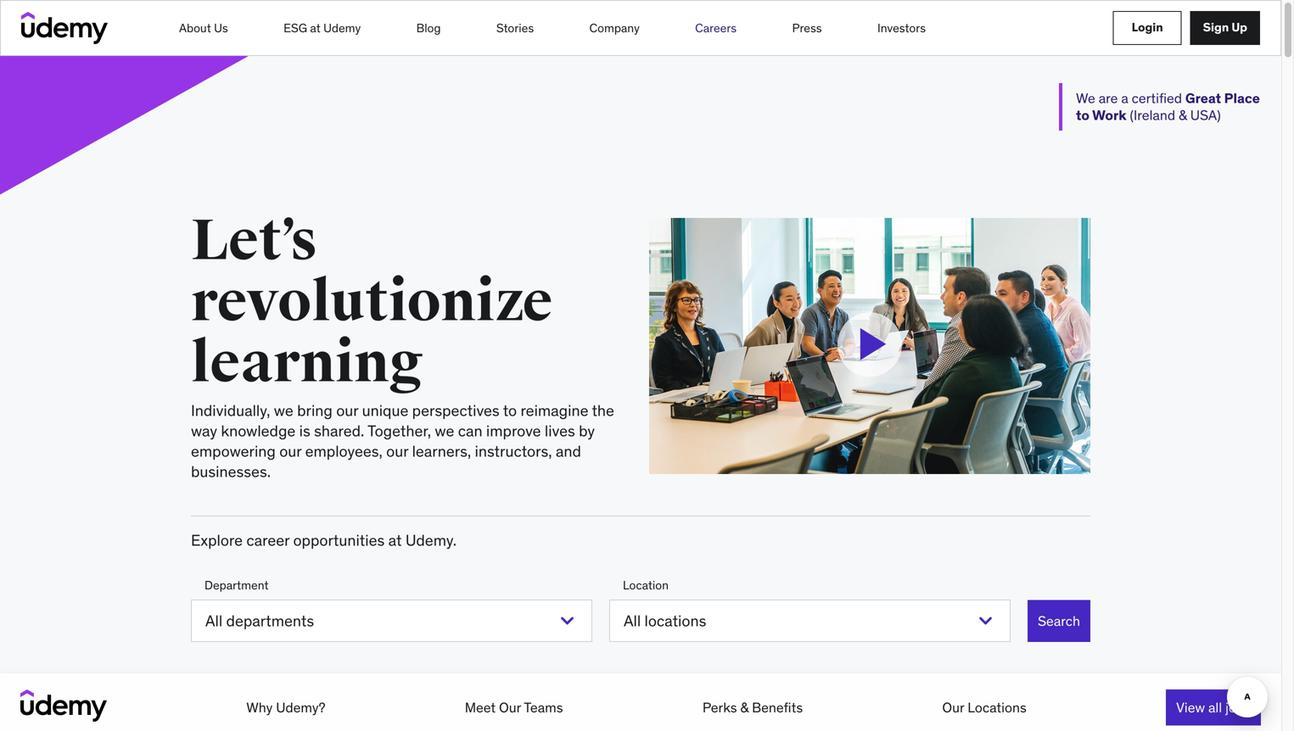 Task type: describe. For each thing, give the bounding box(es) containing it.
2 horizontal spatial our
[[386, 442, 408, 461]]

empowering
[[191, 442, 276, 461]]

we
[[1076, 90, 1096, 107]]

unique
[[362, 401, 409, 421]]

to inside let's revolutionize learning individually, we bring our unique perspectives to reimagine the way knowledge is shared. together, we can improve lives by empowering our employees, our learners, instructors, and businesses.
[[503, 401, 517, 421]]

can
[[458, 421, 483, 441]]

none search field inside let's revolutionize learning main content
[[191, 551, 1091, 674]]

press
[[792, 20, 822, 36]]

certified
[[1132, 90, 1182, 107]]

esg at udemy link
[[283, 12, 362, 44]]

why udemy? link
[[246, 699, 325, 717]]

location
[[623, 578, 669, 593]]

view all jobs
[[1176, 699, 1251, 717]]

press link
[[791, 12, 823, 44]]

place
[[1224, 90, 1260, 107]]

are
[[1099, 90, 1118, 107]]

1 horizontal spatial our
[[336, 401, 358, 421]]

(ireland & usa)
[[1127, 107, 1221, 124]]

blog link
[[416, 12, 442, 44]]

teams
[[524, 699, 563, 717]]

investors
[[878, 20, 926, 36]]

0 horizontal spatial we
[[274, 401, 293, 421]]

by
[[579, 421, 595, 441]]

company
[[589, 20, 640, 36]]

about
[[179, 20, 211, 36]]

0 horizontal spatial our
[[279, 442, 302, 461]]

at inside let's revolutionize learning main content
[[388, 531, 402, 550]]

instructors,
[[475, 442, 552, 461]]

department
[[205, 578, 269, 593]]

revolutionize
[[191, 267, 553, 337]]

0 vertical spatial at
[[310, 20, 321, 36]]

great place to work
[[1076, 90, 1260, 124]]

why
[[246, 699, 273, 717]]

about us
[[179, 20, 228, 36]]

(ireland
[[1130, 107, 1176, 124]]

meet
[[465, 699, 496, 717]]

careers
[[695, 20, 737, 36]]

1 vertical spatial udemy image
[[20, 690, 107, 722]]

the
[[592, 401, 614, 421]]

let's
[[191, 206, 318, 276]]

login link
[[1113, 11, 1182, 45]]

improve
[[486, 421, 541, 441]]

explore
[[191, 531, 243, 550]]

reimagine
[[521, 401, 589, 421]]

is
[[299, 421, 310, 441]]

udemy?
[[276, 699, 325, 717]]

career
[[246, 531, 290, 550]]

& for (ireland
[[1179, 107, 1187, 124]]

our locations link
[[942, 699, 1027, 717]]

investors link
[[877, 12, 927, 44]]

search
[[1038, 613, 1080, 630]]

to inside great place to work
[[1076, 107, 1090, 124]]

lives
[[545, 421, 575, 441]]

us
[[214, 20, 228, 36]]

bring
[[297, 401, 333, 421]]

company link
[[589, 12, 641, 44]]

search button
[[1028, 600, 1091, 642]]

about us link
[[178, 12, 229, 44]]

sign
[[1203, 20, 1229, 35]]



Task type: locate. For each thing, give the bounding box(es) containing it.
to left work
[[1076, 107, 1090, 124]]

perspectives
[[412, 401, 500, 421]]

meet our teams
[[465, 699, 563, 717]]

opportunities
[[293, 531, 385, 550]]

jobs
[[1226, 699, 1251, 717]]

0 vertical spatial we
[[274, 401, 293, 421]]

our right "meet" at the bottom left of the page
[[499, 699, 521, 717]]

&
[[1179, 107, 1187, 124], [740, 699, 749, 717]]

None search field
[[191, 551, 1091, 674]]

knowledge
[[221, 421, 296, 441]]

1 vertical spatial we
[[435, 421, 454, 441]]

we left bring
[[274, 401, 293, 421]]

let's revolutionize learning individually, we bring our unique perspectives to reimagine the way knowledge is shared. together, we can improve lives by empowering our employees, our learners, instructors, and businesses.
[[191, 206, 614, 482]]

we
[[274, 401, 293, 421], [435, 421, 454, 441]]

& inside let's revolutionize learning main content
[[1179, 107, 1187, 124]]

sign up
[[1203, 20, 1248, 35]]

& for perks
[[740, 699, 749, 717]]

& right perks
[[740, 699, 749, 717]]

view all jobs link
[[1166, 690, 1261, 726]]

to up improve
[[503, 401, 517, 421]]

let's revolutionize learning main content
[[0, 56, 1282, 674]]

& left usa)
[[1179, 107, 1187, 124]]

1 horizontal spatial &
[[1179, 107, 1187, 124]]

benefits
[[752, 699, 803, 717]]

sign up link
[[1190, 11, 1260, 45]]

0 horizontal spatial &
[[740, 699, 749, 717]]

none search field containing search
[[191, 551, 1091, 674]]

0 horizontal spatial our
[[499, 699, 521, 717]]

careers link
[[694, 12, 738, 44]]

up
[[1232, 20, 1248, 35]]

great
[[1186, 90, 1221, 107]]

together,
[[368, 421, 431, 441]]

a
[[1121, 90, 1129, 107]]

login
[[1132, 20, 1163, 35]]

1 our from the left
[[499, 699, 521, 717]]

shared.
[[314, 421, 364, 441]]

udemy
[[323, 20, 361, 36]]

usa)
[[1190, 107, 1221, 124]]

at
[[310, 20, 321, 36], [388, 531, 402, 550]]

at left udemy.
[[388, 531, 402, 550]]

blog
[[416, 20, 441, 36]]

individually,
[[191, 401, 270, 421]]

employees,
[[305, 442, 383, 461]]

businesses.
[[191, 462, 271, 482]]

0 horizontal spatial at
[[310, 20, 321, 36]]

way
[[191, 421, 217, 441]]

our locations
[[942, 699, 1027, 717]]

view
[[1176, 699, 1205, 717]]

our left locations
[[942, 699, 964, 717]]

0 horizontal spatial to
[[503, 401, 517, 421]]

locations
[[968, 699, 1027, 717]]

perks
[[703, 699, 737, 717]]

at right esg
[[310, 20, 321, 36]]

stories link
[[496, 12, 535, 44]]

our down together,
[[386, 442, 408, 461]]

2 our from the left
[[942, 699, 964, 717]]

learners,
[[412, 442, 471, 461]]

meet our teams link
[[465, 699, 563, 717]]

our
[[499, 699, 521, 717], [942, 699, 964, 717]]

1 horizontal spatial to
[[1076, 107, 1090, 124]]

our
[[336, 401, 358, 421], [279, 442, 302, 461], [386, 442, 408, 461]]

esg at udemy
[[284, 20, 361, 36]]

our down is
[[279, 442, 302, 461]]

learning
[[191, 328, 424, 398]]

0 vertical spatial &
[[1179, 107, 1187, 124]]

all
[[1209, 699, 1222, 717]]

1 horizontal spatial at
[[388, 531, 402, 550]]

1 vertical spatial &
[[740, 699, 749, 717]]

and
[[556, 442, 581, 461]]

we up learners,
[[435, 421, 454, 441]]

esg
[[284, 20, 307, 36]]

we are a certified
[[1076, 90, 1186, 107]]

work
[[1092, 107, 1127, 124]]

stories
[[496, 20, 534, 36]]

1 vertical spatial to
[[503, 401, 517, 421]]

1 vertical spatial at
[[388, 531, 402, 550]]

udemy image
[[21, 12, 108, 44], [20, 690, 107, 722]]

explore career opportunities at udemy.
[[191, 531, 457, 550]]

our up the shared.
[[336, 401, 358, 421]]

0 vertical spatial to
[[1076, 107, 1090, 124]]

perks & benefits
[[703, 699, 803, 717]]

1 horizontal spatial our
[[942, 699, 964, 717]]

why udemy?
[[246, 699, 325, 717]]

udemy.
[[406, 531, 457, 550]]

to
[[1076, 107, 1090, 124], [503, 401, 517, 421]]

perks & benefits link
[[703, 699, 803, 717]]

0 vertical spatial udemy image
[[21, 12, 108, 44]]

1 horizontal spatial we
[[435, 421, 454, 441]]



Task type: vqa. For each thing, say whether or not it's contained in the screenshot.
GREAT
yes



